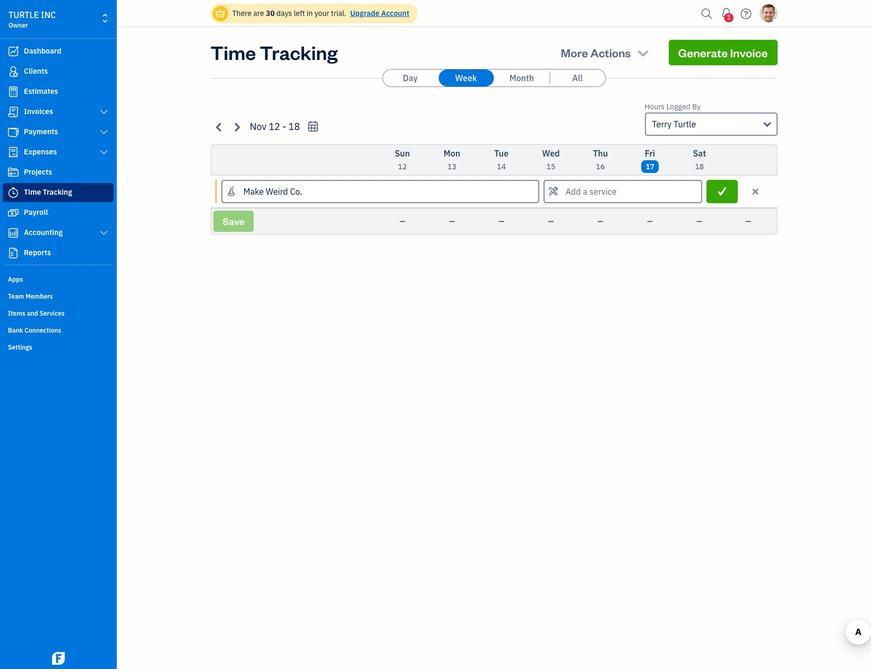 Task type: vqa. For each thing, say whether or not it's contained in the screenshot.
first They
no



Task type: locate. For each thing, give the bounding box(es) containing it.
upgrade
[[350, 8, 380, 18]]

1 chevron large down image from the top
[[99, 108, 109, 116]]

tracking
[[260, 40, 338, 65], [43, 187, 72, 197]]

save row image
[[717, 186, 729, 197]]

4 — from the left
[[548, 217, 554, 226]]

tracking down projects link
[[43, 187, 72, 197]]

0 vertical spatial time tracking
[[211, 40, 338, 65]]

time down there
[[211, 40, 256, 65]]

1 vertical spatial time tracking
[[24, 187, 72, 197]]

time
[[211, 40, 256, 65], [24, 187, 41, 197]]

1 vertical spatial tracking
[[43, 187, 72, 197]]

1 vertical spatial chevron large down image
[[99, 128, 109, 136]]

12 for sun
[[398, 162, 407, 172]]

tracking inside "main" element
[[43, 187, 72, 197]]

18 right -
[[289, 121, 300, 133]]

terry turtle
[[652, 119, 696, 130]]

more
[[561, 45, 588, 60]]

0 horizontal spatial 12
[[269, 121, 280, 133]]

0 vertical spatial 12
[[269, 121, 280, 133]]

12 down "sun"
[[398, 162, 407, 172]]

fri 17
[[645, 148, 656, 172]]

tue 14
[[495, 148, 509, 172]]

account
[[381, 8, 410, 18]]

0 horizontal spatial time tracking
[[24, 187, 72, 197]]

settings
[[8, 344, 32, 352]]

payments link
[[3, 123, 114, 142]]

3 — from the left
[[499, 217, 505, 226]]

chart image
[[7, 228, 20, 238]]

logged
[[667, 102, 691, 112]]

1 vertical spatial time
[[24, 187, 41, 197]]

Add a client or project text field
[[222, 181, 538, 202]]

time tracking
[[211, 40, 338, 65], [24, 187, 72, 197]]

12
[[269, 121, 280, 133], [398, 162, 407, 172]]

1 horizontal spatial 12
[[398, 162, 407, 172]]

projects
[[24, 167, 52, 177]]

6 — from the left
[[647, 217, 653, 226]]

8 — from the left
[[746, 217, 752, 226]]

apps
[[8, 276, 23, 284]]

turtle inc owner
[[8, 10, 56, 29]]

next week image
[[231, 121, 243, 133]]

expenses link
[[3, 143, 114, 162]]

timer image
[[7, 187, 20, 198]]

terry
[[652, 119, 672, 130]]

18
[[289, 121, 300, 133], [695, 162, 704, 172]]

day link
[[383, 70, 438, 87]]

money image
[[7, 208, 20, 218]]

more actions
[[561, 45, 631, 60]]

1 horizontal spatial time tracking
[[211, 40, 338, 65]]

12 inside sun 12
[[398, 162, 407, 172]]

2 vertical spatial chevron large down image
[[99, 229, 109, 237]]

owner
[[8, 21, 28, 29]]

0 horizontal spatial 18
[[289, 121, 300, 133]]

Add a service text field
[[545, 181, 702, 202]]

chevron large down image inside invoices link
[[99, 108, 109, 116]]

15
[[547, 162, 556, 172]]

16
[[596, 162, 605, 172]]

there
[[232, 8, 252, 18]]

sun 12
[[395, 148, 410, 172]]

7 — from the left
[[697, 217, 703, 226]]

all
[[573, 73, 583, 83]]

week
[[455, 73, 477, 83]]

time tracking down projects link
[[24, 187, 72, 197]]

1 vertical spatial 18
[[695, 162, 704, 172]]

sat 18
[[693, 148, 706, 172]]

nov
[[250, 121, 267, 133]]

month link
[[494, 70, 550, 87]]

0 vertical spatial tracking
[[260, 40, 338, 65]]

2 — from the left
[[449, 217, 455, 226]]

members
[[26, 293, 53, 301]]

reports
[[24, 248, 51, 258]]

3 chevron large down image from the top
[[99, 229, 109, 237]]

fri
[[645, 148, 656, 159]]

chevron large down image
[[99, 108, 109, 116], [99, 128, 109, 136], [99, 229, 109, 237]]

chevron large down image inside accounting link
[[99, 229, 109, 237]]

estimates link
[[3, 82, 114, 101]]

18 down sat
[[695, 162, 704, 172]]

1 horizontal spatial tracking
[[260, 40, 338, 65]]

0 vertical spatial time
[[211, 40, 256, 65]]

tracking down "left"
[[260, 40, 338, 65]]

bank
[[8, 327, 23, 335]]

1 vertical spatial 12
[[398, 162, 407, 172]]

there are 30 days left in your trial. upgrade account
[[232, 8, 410, 18]]

are
[[253, 8, 264, 18]]

2 chevron large down image from the top
[[99, 128, 109, 136]]

0 vertical spatial chevron large down image
[[99, 108, 109, 116]]

upgrade account link
[[348, 8, 410, 18]]

terry turtle button
[[645, 113, 778, 136]]

—
[[400, 217, 406, 226], [449, 217, 455, 226], [499, 217, 505, 226], [548, 217, 554, 226], [598, 217, 604, 226], [647, 217, 653, 226], [697, 217, 703, 226], [746, 217, 752, 226]]

0 horizontal spatial tracking
[[43, 187, 72, 197]]

time tracking down 30
[[211, 40, 338, 65]]

client image
[[7, 66, 20, 77]]

team
[[8, 293, 24, 301]]

1 horizontal spatial 18
[[695, 162, 704, 172]]

tue
[[495, 148, 509, 159]]

13
[[448, 162, 457, 172]]

week link
[[439, 70, 494, 87]]

all link
[[550, 70, 605, 87]]

report image
[[7, 248, 20, 259]]

mon 13
[[444, 148, 461, 172]]

12 left -
[[269, 121, 280, 133]]

time right 'timer' icon
[[24, 187, 41, 197]]

0 horizontal spatial time
[[24, 187, 41, 197]]

previous week image
[[213, 121, 225, 133]]

14
[[497, 162, 506, 172]]

17
[[646, 162, 655, 172]]

and
[[27, 310, 38, 318]]

projects link
[[3, 163, 114, 182]]



Task type: describe. For each thing, give the bounding box(es) containing it.
actions
[[591, 45, 631, 60]]

dashboard image
[[7, 46, 20, 57]]

payroll
[[24, 208, 48, 217]]

turtle
[[674, 119, 696, 130]]

day
[[403, 73, 418, 83]]

settings link
[[3, 339, 114, 355]]

invoice
[[730, 45, 768, 60]]

accounting
[[24, 228, 63, 237]]

1 horizontal spatial time
[[211, 40, 256, 65]]

trial.
[[331, 8, 346, 18]]

hours logged by
[[645, 102, 701, 112]]

clients
[[24, 66, 48, 76]]

chevron large down image for invoices
[[99, 108, 109, 116]]

generate invoice button
[[669, 40, 778, 65]]

clients link
[[3, 62, 114, 81]]

sat
[[693, 148, 706, 159]]

dashboard
[[24, 46, 61, 56]]

reports link
[[3, 244, 114, 263]]

payment image
[[7, 127, 20, 138]]

chevron large down image for payments
[[99, 128, 109, 136]]

1 — from the left
[[400, 217, 406, 226]]

bank connections link
[[3, 322, 114, 338]]

time tracking inside "main" element
[[24, 187, 72, 197]]

30
[[266, 8, 275, 18]]

generate invoice
[[679, 45, 768, 60]]

time inside "main" element
[[24, 187, 41, 197]]

5 — from the left
[[598, 217, 604, 226]]

cancel image
[[751, 185, 761, 198]]

nov 12 - 18
[[250, 121, 300, 133]]

sun
[[395, 148, 410, 159]]

18 inside sat 18
[[695, 162, 704, 172]]

main element
[[0, 0, 143, 670]]

1
[[727, 13, 731, 21]]

your
[[315, 8, 329, 18]]

team members link
[[3, 288, 114, 304]]

invoices
[[24, 107, 53, 116]]

expenses
[[24, 147, 57, 157]]

in
[[307, 8, 313, 18]]

services
[[40, 310, 65, 318]]

thu 16
[[593, 148, 608, 172]]

items
[[8, 310, 25, 318]]

payments
[[24, 127, 58, 136]]

dashboard link
[[3, 42, 114, 61]]

choose a date image
[[307, 121, 319, 133]]

crown image
[[215, 8, 226, 19]]

connections
[[25, 327, 61, 335]]

mon
[[444, 148, 461, 159]]

expense image
[[7, 147, 20, 158]]

month
[[510, 73, 534, 83]]

time tracking link
[[3, 183, 114, 202]]

thu
[[593, 148, 608, 159]]

left
[[294, 8, 305, 18]]

-
[[283, 121, 286, 133]]

apps link
[[3, 271, 114, 287]]

project image
[[7, 167, 20, 178]]

12 for nov
[[269, 121, 280, 133]]

search image
[[699, 6, 716, 22]]

invoices link
[[3, 103, 114, 122]]

estimates
[[24, 87, 58, 96]]

wed 15
[[542, 148, 560, 172]]

items and services
[[8, 310, 65, 318]]

chevron large down image for accounting
[[99, 229, 109, 237]]

days
[[277, 8, 292, 18]]

chevron large down image
[[99, 148, 109, 157]]

go to help image
[[738, 6, 755, 22]]

chevrondown image
[[636, 45, 651, 60]]

turtle
[[8, 10, 39, 20]]

hours
[[645, 102, 665, 112]]

generate
[[679, 45, 728, 60]]

more actions button
[[552, 40, 660, 65]]

team members
[[8, 293, 53, 301]]

accounting link
[[3, 224, 114, 243]]

by
[[693, 102, 701, 112]]

inc
[[41, 10, 56, 20]]

items and services link
[[3, 305, 114, 321]]

estimate image
[[7, 87, 20, 97]]

bank connections
[[8, 327, 61, 335]]

1 button
[[718, 3, 735, 24]]

payroll link
[[3, 203, 114, 223]]

invoice image
[[7, 107, 20, 117]]

0 vertical spatial 18
[[289, 121, 300, 133]]

freshbooks image
[[50, 653, 67, 665]]

wed
[[542, 148, 560, 159]]



